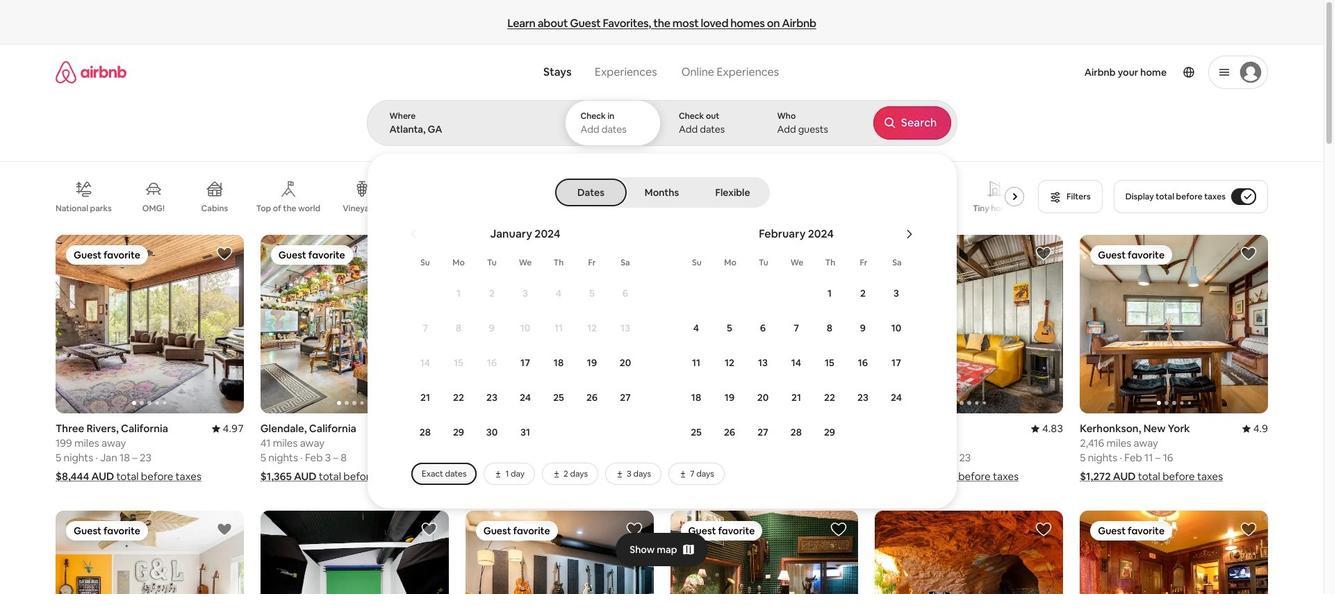 Task type: describe. For each thing, give the bounding box(es) containing it.
4.9 out of 5 average rating image
[[423, 422, 449, 435]]

add to wishlist: nashville, tennessee image
[[626, 521, 642, 538]]

4.97 out of 5 average rating image
[[212, 422, 244, 435]]

what can we help you find? tab list
[[532, 57, 669, 88]]

add to wishlist: kerhonkson, new york image
[[1240, 245, 1257, 262]]

add to wishlist: oaxaca, mexico image
[[626, 245, 642, 262]]

4.83 out of 5 average rating image
[[1031, 422, 1063, 435]]

add to wishlist: saugerties, new york image
[[831, 245, 847, 262]]

add to wishlist: three rivers, california image
[[216, 245, 233, 262]]



Task type: locate. For each thing, give the bounding box(es) containing it.
tab list
[[557, 177, 767, 208]]

add to wishlist: la mesa, california image
[[216, 521, 233, 538]]

group
[[56, 170, 1030, 224], [56, 235, 244, 414], [260, 235, 449, 414], [465, 235, 653, 414], [670, 235, 858, 414], [875, 235, 1251, 414], [1080, 235, 1334, 414], [56, 511, 244, 594], [260, 511, 449, 594], [465, 511, 653, 594], [670, 511, 858, 594], [875, 511, 1063, 594], [1080, 511, 1268, 594]]

4.94 out of 5 average rating image
[[826, 422, 858, 435]]

calendar application
[[384, 212, 1334, 485]]

add to wishlist: atlanta, georgia image
[[1035, 245, 1052, 262]]

profile element
[[801, 44, 1268, 100]]

Search destinations search field
[[389, 123, 541, 135]]

add to wishlist: franklin, tennessee image
[[421, 521, 437, 538]]

add to wishlist: redwood valley, california image
[[831, 521, 847, 538]]

None search field
[[367, 44, 1334, 509]]

4.9 out of 5 average rating image
[[1242, 422, 1268, 435]]

add to wishlist: covington, georgia image
[[1240, 521, 1257, 538]]

add to wishlist: boulder, utah image
[[1035, 521, 1052, 538]]

tab panel
[[367, 100, 1334, 509]]

add to wishlist: glendale, california image
[[421, 245, 437, 262]]



Task type: vqa. For each thing, say whether or not it's contained in the screenshot.
Identity
no



